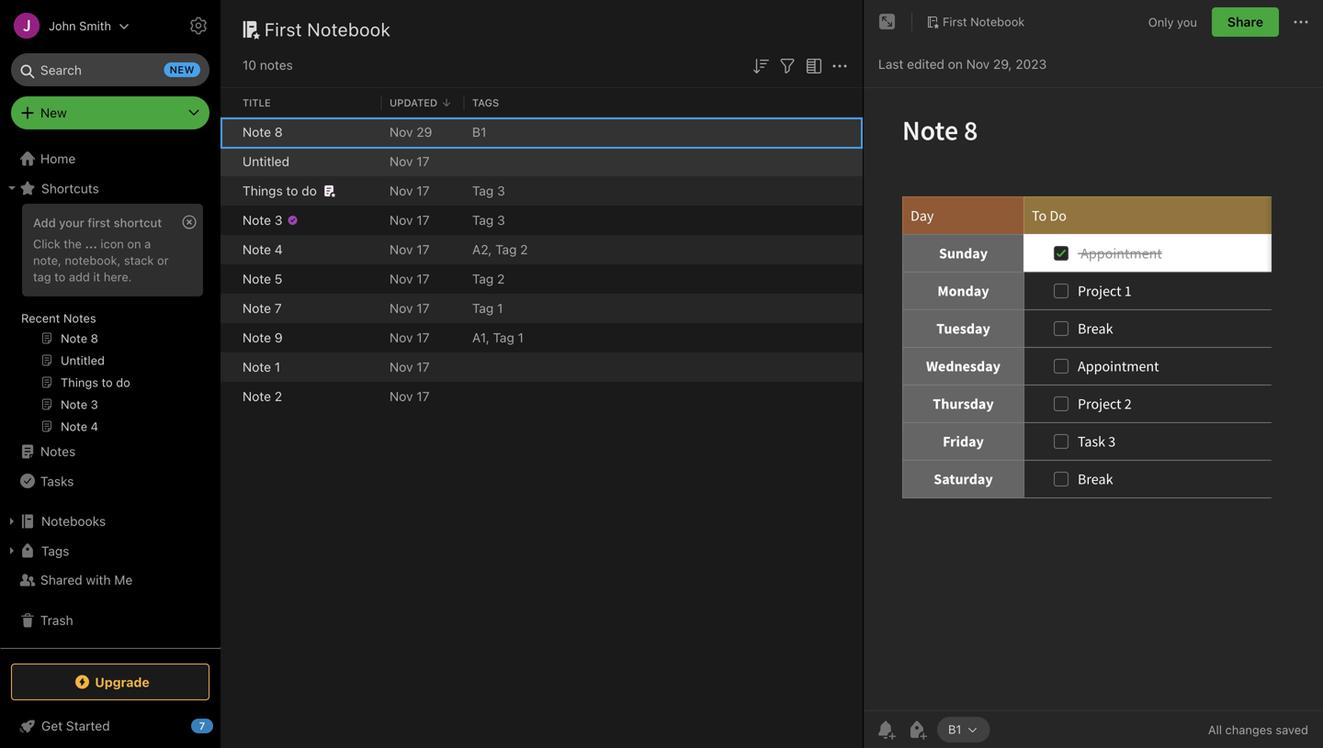 Task type: describe. For each thing, give the bounding box(es) containing it.
trash
[[40, 613, 73, 628]]

more actions image for more actions "field" in the note window element
[[1290, 11, 1312, 33]]

cell for note 5
[[221, 265, 235, 294]]

17 for note 9
[[417, 330, 430, 345]]

note,
[[33, 253, 61, 267]]

notes link
[[0, 437, 212, 467]]

updated
[[390, 97, 437, 109]]

3 for note 3
[[497, 213, 505, 228]]

3 for things to do
[[497, 183, 505, 198]]

new
[[40, 105, 67, 120]]

to inside icon on a note, notebook, stack or tag to add it here.
[[54, 270, 66, 284]]

0 vertical spatial notes
[[63, 311, 96, 325]]

2023
[[1016, 57, 1047, 72]]

shortcut
[[114, 216, 162, 230]]

upgrade button
[[11, 664, 209, 701]]

first notebook button
[[920, 9, 1031, 35]]

with
[[86, 573, 111, 588]]

b1 inside button
[[948, 723, 962, 737]]

note for note 4
[[243, 242, 271, 257]]

a2,
[[472, 242, 492, 257]]

expand note image
[[877, 11, 899, 33]]

title
[[243, 97, 271, 109]]

tasks
[[40, 474, 74, 489]]

note 4
[[243, 242, 283, 257]]

10
[[243, 57, 256, 73]]

7 inside row group
[[275, 301, 282, 316]]

tag 3 for things to do
[[472, 183, 505, 198]]

...
[[85, 237, 97, 251]]

last edited on nov 29, 2023
[[878, 57, 1047, 72]]

note 3
[[243, 213, 283, 228]]

row group containing note 8
[[221, 118, 863, 412]]

tag 3 for note 3
[[472, 213, 505, 228]]

note 1
[[243, 360, 280, 375]]

17 for note 7
[[417, 301, 430, 316]]

nov 17 for note 5
[[390, 272, 430, 287]]

add
[[69, 270, 90, 284]]

note 9
[[243, 330, 283, 345]]

shared with me
[[40, 573, 133, 588]]

17 for note 4
[[417, 242, 430, 257]]

things
[[243, 183, 283, 198]]

trash link
[[0, 606, 212, 636]]

note 2
[[243, 389, 282, 404]]

5
[[275, 272, 282, 287]]

Account field
[[0, 7, 130, 44]]

10 notes
[[243, 57, 293, 73]]

click
[[33, 237, 60, 251]]

tag 2
[[472, 272, 505, 287]]

tree containing home
[[0, 144, 221, 648]]

B1 Tag actions field
[[962, 724, 979, 737]]

here.
[[104, 270, 132, 284]]

note 5
[[243, 272, 282, 287]]

do
[[302, 183, 317, 198]]

it
[[93, 270, 100, 284]]

Sort options field
[[750, 53, 772, 77]]

share
[[1228, 14, 1263, 29]]

notebooks link
[[0, 507, 212, 537]]

17 for note 5
[[417, 272, 430, 287]]

home link
[[0, 144, 221, 174]]

cell for untitled
[[221, 147, 235, 176]]

first
[[88, 216, 110, 230]]

nov 17 for note 4
[[390, 242, 430, 257]]

shortcuts
[[41, 181, 99, 196]]

me
[[114, 573, 133, 588]]

all changes saved
[[1208, 724, 1308, 737]]

add tag image
[[906, 719, 928, 742]]

9
[[275, 330, 283, 345]]

nov 17 for untitled
[[390, 154, 430, 169]]

a1, tag 1
[[472, 330, 524, 345]]

expand tags image
[[5, 544, 19, 559]]

1 for tag 1
[[497, 301, 503, 316]]

notebook inside 'button'
[[970, 15, 1025, 29]]

shared with me link
[[0, 566, 212, 595]]

all
[[1208, 724, 1222, 737]]

icon
[[101, 237, 124, 251]]

things to do
[[243, 183, 317, 198]]

1 vertical spatial more actions field
[[829, 53, 851, 77]]

2 for note 2
[[275, 389, 282, 404]]

get started
[[41, 719, 110, 734]]

cell for note 7
[[221, 294, 235, 323]]

smith
[[79, 19, 111, 33]]

cell for note 9
[[221, 323, 235, 353]]

note 8
[[243, 125, 283, 140]]

your
[[59, 216, 84, 230]]

last
[[878, 57, 904, 72]]

shortcuts button
[[0, 174, 212, 203]]

note for note 1
[[243, 360, 271, 375]]

note window element
[[864, 0, 1323, 749]]

Add filters field
[[776, 53, 798, 77]]

cell for note 1
[[221, 353, 235, 382]]

View options field
[[798, 53, 825, 77]]

new button
[[11, 96, 209, 130]]

add your first shortcut
[[33, 216, 162, 230]]

2 17 from the top
[[417, 183, 430, 198]]

17 for untitled
[[417, 154, 430, 169]]

started
[[66, 719, 110, 734]]



Task type: locate. For each thing, give the bounding box(es) containing it.
6 17 from the top
[[417, 301, 430, 316]]

nov inside note window element
[[966, 57, 990, 72]]

recent
[[21, 311, 60, 325]]

3 17 from the top
[[417, 213, 430, 228]]

4 nov 17 from the top
[[390, 242, 430, 257]]

1 horizontal spatial 2
[[497, 272, 505, 287]]

tags button
[[0, 537, 212, 566]]

2
[[520, 242, 528, 257], [497, 272, 505, 287], [275, 389, 282, 404]]

on inside note window element
[[948, 57, 963, 72]]

4 note from the top
[[243, 272, 271, 287]]

8 note from the top
[[243, 389, 271, 404]]

2 down a2, tag 2
[[497, 272, 505, 287]]

more actions image right share button at the top of the page
[[1290, 11, 1312, 33]]

2 right a2,
[[520, 242, 528, 257]]

7 inside help and learning task checklist field
[[199, 721, 205, 733]]

1
[[497, 301, 503, 316], [518, 330, 524, 345], [275, 360, 280, 375]]

Note Editor text field
[[864, 88, 1323, 711]]

expand notebooks image
[[5, 515, 19, 529]]

2 vertical spatial 2
[[275, 389, 282, 404]]

7
[[275, 301, 282, 316], [199, 721, 205, 733]]

2 nov 17 from the top
[[390, 183, 430, 198]]

2 down note 1
[[275, 389, 282, 404]]

row group
[[221, 118, 863, 412]]

0 vertical spatial more actions image
[[1290, 11, 1312, 33]]

only
[[1148, 15, 1174, 29]]

group inside tree
[[0, 198, 212, 445]]

b1 right add tag icon
[[948, 723, 962, 737]]

8 nov 17 from the top
[[390, 360, 430, 375]]

4
[[275, 242, 283, 257]]

first inside 'button'
[[943, 15, 967, 29]]

0 horizontal spatial on
[[127, 237, 141, 251]]

add filters image
[[776, 55, 798, 77]]

note for note 2
[[243, 389, 271, 404]]

0 vertical spatial 1
[[497, 301, 503, 316]]

notebook,
[[65, 253, 121, 267]]

5 17 from the top
[[417, 272, 430, 287]]

tag 3
[[472, 183, 505, 198], [472, 213, 505, 228]]

on right edited
[[948, 57, 963, 72]]

1 down the 9
[[275, 360, 280, 375]]

tags
[[472, 97, 499, 109], [41, 544, 69, 559]]

0 vertical spatial tags
[[472, 97, 499, 109]]

0 horizontal spatial first notebook
[[265, 18, 391, 40]]

tag
[[33, 270, 51, 284]]

note 7
[[243, 301, 282, 316]]

b1 button
[[937, 718, 990, 743]]

2 for tag 2
[[497, 272, 505, 287]]

first
[[943, 15, 967, 29], [265, 18, 302, 40]]

only you
[[1148, 15, 1197, 29]]

1 vertical spatial tags
[[41, 544, 69, 559]]

2 tag 3 from the top
[[472, 213, 505, 228]]

7 17 from the top
[[417, 330, 430, 345]]

click to collapse image
[[214, 715, 227, 737]]

you
[[1177, 15, 1197, 29]]

1 vertical spatial on
[[127, 237, 141, 251]]

tasks button
[[0, 467, 212, 496]]

More actions field
[[1290, 7, 1312, 37], [829, 53, 851, 77]]

note down note 1
[[243, 389, 271, 404]]

share button
[[1212, 7, 1279, 37]]

9 17 from the top
[[417, 389, 430, 404]]

0 horizontal spatial 2
[[275, 389, 282, 404]]

Help and Learning task checklist field
[[0, 712, 221, 742]]

3
[[497, 183, 505, 198], [275, 213, 283, 228], [497, 213, 505, 228]]

note down things
[[243, 213, 271, 228]]

notes
[[63, 311, 96, 325], [40, 444, 76, 459]]

a1,
[[472, 330, 490, 345]]

note
[[243, 125, 271, 140], [243, 213, 271, 228], [243, 242, 271, 257], [243, 272, 271, 287], [243, 301, 271, 316], [243, 330, 271, 345], [243, 360, 271, 375], [243, 389, 271, 404]]

0 horizontal spatial more actions image
[[829, 55, 851, 77]]

2 vertical spatial 1
[[275, 360, 280, 375]]

note left 4
[[243, 242, 271, 257]]

0 vertical spatial on
[[948, 57, 963, 72]]

first notebook up 29,
[[943, 15, 1025, 29]]

to right tag
[[54, 270, 66, 284]]

more actions field inside note window element
[[1290, 7, 1312, 37]]

1 horizontal spatial first
[[943, 15, 967, 29]]

more actions field right share button at the top of the page
[[1290, 7, 1312, 37]]

nov 17 for note 7
[[390, 301, 430, 316]]

3 nov 17 from the top
[[390, 213, 430, 228]]

29,
[[993, 57, 1012, 72]]

5 note from the top
[[243, 301, 271, 316]]

2 note from the top
[[243, 213, 271, 228]]

nov 17 for note 1
[[390, 360, 430, 375]]

0 horizontal spatial notebook
[[307, 18, 391, 40]]

changes
[[1225, 724, 1273, 737]]

1 vertical spatial b1
[[948, 723, 962, 737]]

2 horizontal spatial 2
[[520, 242, 528, 257]]

1 right a1,
[[518, 330, 524, 345]]

0 vertical spatial tag 3
[[472, 183, 505, 198]]

1 horizontal spatial first notebook
[[943, 15, 1025, 29]]

on inside icon on a note, notebook, stack or tag to add it here.
[[127, 237, 141, 251]]

recent notes
[[21, 311, 96, 325]]

7 down 5
[[275, 301, 282, 316]]

note for note 8
[[243, 125, 271, 140]]

1 nov 17 from the top
[[390, 154, 430, 169]]

1 up the a1, tag 1
[[497, 301, 503, 316]]

edited
[[907, 57, 945, 72]]

nov 17 for note 9
[[390, 330, 430, 345]]

first up last edited on nov 29, 2023
[[943, 15, 967, 29]]

add
[[33, 216, 56, 230]]

more actions image right view options "field"
[[829, 55, 851, 77]]

0 vertical spatial b1
[[472, 125, 486, 140]]

0 vertical spatial 2
[[520, 242, 528, 257]]

7 note from the top
[[243, 360, 271, 375]]

1 horizontal spatial on
[[948, 57, 963, 72]]

nov
[[966, 57, 990, 72], [390, 125, 413, 140], [390, 154, 413, 169], [390, 183, 413, 198], [390, 213, 413, 228], [390, 242, 413, 257], [390, 272, 413, 287], [390, 301, 413, 316], [390, 330, 413, 345], [390, 360, 413, 375], [390, 389, 413, 404]]

cell for note 8
[[221, 118, 235, 147]]

1 horizontal spatial more actions image
[[1290, 11, 1312, 33]]

untitled
[[243, 154, 289, 169]]

b1
[[472, 125, 486, 140], [948, 723, 962, 737]]

notebooks
[[41, 514, 106, 529]]

1 vertical spatial to
[[54, 270, 66, 284]]

1 horizontal spatial tags
[[472, 97, 499, 109]]

home
[[40, 151, 76, 166]]

or
[[157, 253, 169, 267]]

add a reminder image
[[875, 719, 897, 742]]

4 17 from the top
[[417, 242, 430, 257]]

0 horizontal spatial tags
[[41, 544, 69, 559]]

0 vertical spatial more actions field
[[1290, 7, 1312, 37]]

7 left click to collapse image
[[199, 721, 205, 733]]

0 horizontal spatial 7
[[199, 721, 205, 733]]

note left 5
[[243, 272, 271, 287]]

3 note from the top
[[243, 242, 271, 257]]

0 horizontal spatial first
[[265, 18, 302, 40]]

tag 1
[[472, 301, 503, 316]]

john
[[49, 19, 76, 33]]

tags right the updated
[[472, 97, 499, 109]]

a
[[144, 237, 151, 251]]

8 17 from the top
[[417, 360, 430, 375]]

nov 17
[[390, 154, 430, 169], [390, 183, 430, 198], [390, 213, 430, 228], [390, 242, 430, 257], [390, 272, 430, 287], [390, 301, 430, 316], [390, 330, 430, 345], [390, 360, 430, 375], [390, 389, 430, 404]]

1 tag 3 from the top
[[472, 183, 505, 198]]

notes right recent
[[63, 311, 96, 325]]

a2, tag 2
[[472, 242, 528, 257]]

cell for note 4
[[221, 235, 235, 265]]

1 vertical spatial 2
[[497, 272, 505, 287]]

shared
[[40, 573, 82, 588]]

1 for note 1
[[275, 360, 280, 375]]

group containing add your first shortcut
[[0, 198, 212, 445]]

0 horizontal spatial b1
[[472, 125, 486, 140]]

tag
[[472, 183, 494, 198], [472, 213, 494, 228], [495, 242, 517, 257], [472, 272, 494, 287], [472, 301, 494, 316], [493, 330, 514, 345]]

note down note 5
[[243, 301, 271, 316]]

b1 inside row group
[[472, 125, 486, 140]]

the
[[64, 237, 82, 251]]

1 horizontal spatial to
[[286, 183, 298, 198]]

stack
[[124, 253, 154, 267]]

tags inside tags button
[[41, 544, 69, 559]]

tree
[[0, 144, 221, 648]]

1 vertical spatial more actions image
[[829, 55, 851, 77]]

1 vertical spatial tag 3
[[472, 213, 505, 228]]

saved
[[1276, 724, 1308, 737]]

1 vertical spatial notes
[[40, 444, 76, 459]]

nov 29
[[390, 125, 432, 140]]

17 for note 1
[[417, 360, 430, 375]]

1 horizontal spatial more actions field
[[1290, 7, 1312, 37]]

1 vertical spatial 1
[[518, 330, 524, 345]]

29
[[417, 125, 432, 140]]

group
[[0, 198, 212, 445]]

john smith
[[49, 19, 111, 33]]

first notebook up notes
[[265, 18, 391, 40]]

0 horizontal spatial 1
[[275, 360, 280, 375]]

notes
[[260, 57, 293, 73]]

to left do
[[286, 183, 298, 198]]

notes up 'tasks'
[[40, 444, 76, 459]]

first notebook inside first notebook 'button'
[[943, 15, 1025, 29]]

settings image
[[187, 15, 209, 37]]

6 nov 17 from the top
[[390, 301, 430, 316]]

first up notes
[[265, 18, 302, 40]]

0 vertical spatial to
[[286, 183, 298, 198]]

note up note 2 on the left of the page
[[243, 360, 271, 375]]

1 horizontal spatial notebook
[[970, 15, 1025, 29]]

8
[[275, 125, 283, 140]]

to
[[286, 183, 298, 198], [54, 270, 66, 284]]

0 vertical spatial 7
[[275, 301, 282, 316]]

on left a at top
[[127, 237, 141, 251]]

more actions field right view options "field"
[[829, 53, 851, 77]]

1 vertical spatial 7
[[199, 721, 205, 733]]

1 horizontal spatial 1
[[497, 301, 503, 316]]

1 horizontal spatial b1
[[948, 723, 962, 737]]

2 horizontal spatial 1
[[518, 330, 524, 345]]

icon on a note, notebook, stack or tag to add it here.
[[33, 237, 169, 284]]

upgrade
[[95, 675, 150, 690]]

tags up shared
[[41, 544, 69, 559]]

get
[[41, 719, 63, 734]]

to inside row group
[[286, 183, 298, 198]]

notebook
[[970, 15, 1025, 29], [307, 18, 391, 40]]

more actions image inside note window element
[[1290, 11, 1312, 33]]

1 horizontal spatial 7
[[275, 301, 282, 316]]

9 nov 17 from the top
[[390, 389, 430, 404]]

note for note 9
[[243, 330, 271, 345]]

click the ...
[[33, 237, 97, 251]]

0 horizontal spatial more actions field
[[829, 53, 851, 77]]

1 17 from the top
[[417, 154, 430, 169]]

Search text field
[[24, 53, 197, 86]]

0 horizontal spatial to
[[54, 270, 66, 284]]

6 note from the top
[[243, 330, 271, 345]]

5 nov 17 from the top
[[390, 272, 430, 287]]

more actions image
[[1290, 11, 1312, 33], [829, 55, 851, 77]]

new
[[170, 64, 195, 76]]

more actions image for bottom more actions "field"
[[829, 55, 851, 77]]

cell
[[221, 118, 235, 147], [221, 147, 235, 176], [221, 176, 235, 206], [221, 206, 235, 235], [221, 235, 235, 265], [221, 265, 235, 294], [221, 294, 235, 323], [221, 323, 235, 353], [221, 353, 235, 382], [465, 382, 863, 412]]

new search field
[[24, 53, 200, 86]]

b1 right 29
[[472, 125, 486, 140]]

1 note from the top
[[243, 125, 271, 140]]

first notebook
[[943, 15, 1025, 29], [265, 18, 391, 40]]

note left the 9
[[243, 330, 271, 345]]

note left 8 on the left top of page
[[243, 125, 271, 140]]

note for note 7
[[243, 301, 271, 316]]

note for note 3
[[243, 213, 271, 228]]

7 nov 17 from the top
[[390, 330, 430, 345]]

note for note 5
[[243, 272, 271, 287]]



Task type: vqa. For each thing, say whether or not it's contained in the screenshot.
saved
yes



